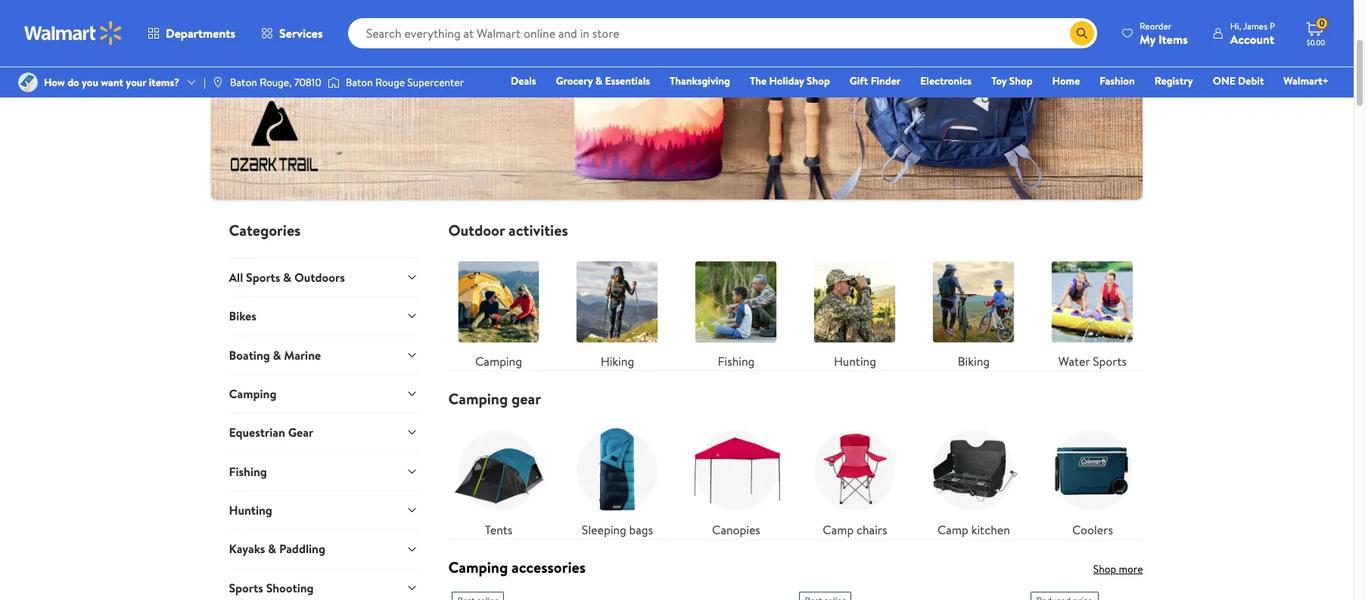 Task type: describe. For each thing, give the bounding box(es) containing it.
account
[[1230, 31, 1274, 47]]

Walmart Site-Wide search field
[[348, 18, 1097, 48]]

fashion
[[1100, 73, 1135, 89]]

shop inside toy shop link
[[1009, 73, 1033, 89]]

thanksgiving
[[670, 73, 730, 89]]

paddling
[[279, 541, 325, 558]]

0
[[1319, 17, 1325, 30]]

finder
[[871, 73, 901, 89]]

outdoors
[[294, 269, 345, 286]]

camp kitchen link
[[924, 421, 1024, 539]]

all
[[229, 269, 243, 286]]

toy shop link
[[985, 73, 1039, 89]]

all sports & outdoors button
[[229, 258, 418, 297]]

departments button
[[135, 15, 248, 51]]

hunting inside dropdown button
[[229, 503, 272, 519]]

70810
[[294, 75, 321, 90]]

boating & marine
[[229, 347, 321, 364]]

0 $0.00
[[1307, 17, 1325, 48]]

hiking
[[601, 353, 634, 370]]

gear
[[288, 425, 313, 441]]

deals link
[[504, 73, 543, 89]]

0 vertical spatial hunting
[[834, 353, 876, 370]]

$0.00
[[1307, 37, 1325, 48]]

sports for water
[[1093, 353, 1127, 370]]

camp for camp chairs
[[823, 522, 854, 539]]

how
[[44, 75, 65, 90]]

the holiday shop
[[750, 73, 830, 89]]

gift finder
[[850, 73, 901, 89]]

home
[[1052, 73, 1080, 89]]

james
[[1243, 19, 1268, 32]]

canopies link
[[686, 421, 787, 539]]

categories
[[229, 220, 301, 240]]

walmart+
[[1284, 73, 1329, 89]]

shooting
[[266, 580, 314, 597]]

items?
[[149, 75, 179, 90]]

home link
[[1046, 73, 1087, 89]]

electronics
[[920, 73, 972, 89]]

essentials
[[605, 73, 650, 89]]

supercenter
[[407, 75, 464, 90]]

& for paddling
[[268, 541, 276, 558]]

items
[[1159, 31, 1188, 47]]

sports for all
[[246, 269, 280, 286]]

 image for baton rouge supercenter
[[327, 75, 340, 90]]

toy
[[991, 73, 1007, 89]]

camp chairs
[[823, 522, 887, 539]]

bikes
[[229, 308, 256, 325]]

how do you want your items?
[[44, 75, 179, 90]]

more
[[1119, 562, 1143, 577]]

the
[[750, 73, 767, 89]]

baton rouge supercenter
[[346, 75, 464, 90]]

baton rouge, 70810
[[230, 75, 321, 90]]

reorder
[[1140, 19, 1172, 32]]

& for marine
[[273, 347, 281, 364]]

list for outdoor activities
[[439, 240, 1152, 371]]

gear
[[512, 389, 541, 409]]

kayaks
[[229, 541, 265, 558]]

gift finder link
[[843, 73, 908, 89]]

camping link
[[448, 252, 549, 371]]

services button
[[248, 15, 336, 51]]

accessories
[[512, 558, 586, 578]]

camping gear
[[448, 389, 541, 409]]

one
[[1213, 73, 1236, 89]]

& left outdoors
[[283, 269, 291, 286]]

rouge,
[[260, 75, 292, 90]]

camp chairs link
[[805, 421, 905, 539]]

p
[[1270, 19, 1275, 32]]

rouge
[[375, 75, 405, 90]]

hunting button
[[229, 491, 418, 530]]

one debit
[[1213, 73, 1264, 89]]

departments
[[166, 25, 235, 42]]

camping accessories
[[448, 558, 586, 578]]

do
[[67, 75, 79, 90]]

shop inside the holiday shop "link"
[[807, 73, 830, 89]]



Task type: vqa. For each thing, say whether or not it's contained in the screenshot.
Categories
yes



Task type: locate. For each thing, give the bounding box(es) containing it.
marine
[[284, 347, 321, 364]]

water
[[1059, 353, 1090, 370]]

baton left rouge,
[[230, 75, 257, 90]]

deals
[[511, 73, 536, 89]]

1 horizontal spatial shop
[[1009, 73, 1033, 89]]

& left marine
[[273, 347, 281, 364]]

sports right "water"
[[1093, 353, 1127, 370]]

1 horizontal spatial hunting
[[834, 353, 876, 370]]

fashion link
[[1093, 73, 1142, 89]]

outdoor activities
[[448, 220, 568, 240]]

shop left more on the right bottom of page
[[1093, 562, 1116, 577]]

fishing
[[718, 353, 755, 370], [229, 464, 267, 480]]

fishing inside fishing dropdown button
[[229, 464, 267, 480]]

1 camp from the left
[[823, 522, 854, 539]]

camp for camp kitchen
[[938, 522, 969, 539]]

registry
[[1155, 73, 1193, 89]]

biking link
[[924, 252, 1024, 371]]

water sports
[[1059, 353, 1127, 370]]

 image right |
[[212, 76, 224, 89]]

baton
[[230, 75, 257, 90], [346, 75, 373, 90]]

hi,
[[1230, 19, 1241, 32]]

sports inside dropdown button
[[246, 269, 280, 286]]

1 horizontal spatial fishing
[[718, 353, 755, 370]]

want
[[101, 75, 123, 90]]

0 horizontal spatial camp
[[823, 522, 854, 539]]

baton for baton rouge, 70810
[[230, 75, 257, 90]]

debit
[[1238, 73, 1264, 89]]

toy shop
[[991, 73, 1033, 89]]

hunting
[[834, 353, 876, 370], [229, 503, 272, 519]]

camping inside 'camping' link
[[475, 353, 522, 370]]

1 horizontal spatial  image
[[327, 75, 340, 90]]

sleeping bags link
[[567, 421, 668, 539]]

0 horizontal spatial fishing
[[229, 464, 267, 480]]

sleeping bags
[[582, 522, 653, 539]]

walmart+ link
[[1277, 73, 1336, 89]]

 image
[[327, 75, 340, 90], [212, 76, 224, 89]]

one debit link
[[1206, 73, 1271, 89]]

boating & marine button
[[229, 336, 418, 375]]

shop right holiday
[[807, 73, 830, 89]]

list
[[439, 240, 1152, 371], [439, 408, 1152, 539]]

 image for baton rouge, 70810
[[212, 76, 224, 89]]

bags
[[629, 522, 653, 539]]

boating
[[229, 347, 270, 364]]

1 vertical spatial fishing
[[229, 464, 267, 480]]

biking
[[958, 353, 990, 370]]

electronics link
[[914, 73, 979, 89]]

camp left chairs
[[823, 522, 854, 539]]

& for essentials
[[595, 73, 603, 89]]

tents link
[[448, 421, 549, 539]]

list containing tents
[[439, 408, 1152, 539]]

the holiday shop link
[[743, 73, 837, 89]]

sports shooting button
[[229, 569, 418, 601]]

sports right all
[[246, 269, 280, 286]]

kayaks & paddling
[[229, 541, 325, 558]]

fishing link
[[686, 252, 787, 371]]

kayaks & paddling button
[[229, 530, 418, 569]]

list containing camping
[[439, 240, 1152, 371]]

shop
[[807, 73, 830, 89], [1009, 73, 1033, 89], [1093, 562, 1116, 577]]

camping
[[475, 353, 522, 370], [229, 386, 277, 403], [448, 389, 508, 409], [448, 558, 508, 578]]

1 vertical spatial sports
[[1093, 353, 1127, 370]]

Search search field
[[348, 18, 1097, 48]]

1 baton from the left
[[230, 75, 257, 90]]

registry link
[[1148, 73, 1200, 89]]

sleeping
[[582, 522, 626, 539]]

canopies
[[712, 522, 760, 539]]

0 horizontal spatial  image
[[212, 76, 224, 89]]

camp kitchen
[[938, 522, 1010, 539]]

baton for baton rouge supercenter
[[346, 75, 373, 90]]

shop more
[[1093, 562, 1143, 577]]

you
[[82, 75, 98, 90]]

grocery & essentials link
[[549, 73, 657, 89]]

gift
[[850, 73, 868, 89]]

coolers link
[[1042, 421, 1143, 539]]

0 vertical spatial fishing
[[718, 353, 755, 370]]

tents
[[485, 522, 513, 539]]

baton left rouge
[[346, 75, 373, 90]]

my
[[1140, 31, 1156, 47]]

& right the 'grocery'
[[595, 73, 603, 89]]

camping down tents
[[448, 558, 508, 578]]

|
[[204, 75, 206, 90]]

coolers
[[1072, 522, 1113, 539]]

bikes button
[[229, 297, 418, 336]]

water sports link
[[1042, 252, 1143, 371]]

camping inside camping dropdown button
[[229, 386, 277, 403]]

sports inside "dropdown button"
[[229, 580, 263, 597]]

hi, james p account
[[1230, 19, 1275, 47]]

1 list from the top
[[439, 240, 1152, 371]]

ozark trail image
[[229, 92, 318, 181]]

2 vertical spatial sports
[[229, 580, 263, 597]]

0 horizontal spatial baton
[[230, 75, 257, 90]]

1 horizontal spatial baton
[[346, 75, 373, 90]]

list for camping gear
[[439, 408, 1152, 539]]

grocery & essentials
[[556, 73, 650, 89]]

2 baton from the left
[[346, 75, 373, 90]]

holiday
[[769, 73, 804, 89]]

0 horizontal spatial hunting
[[229, 503, 272, 519]]

equestrian gear
[[229, 425, 313, 441]]

camping button
[[229, 375, 418, 413]]

2 horizontal spatial shop
[[1093, 562, 1116, 577]]

services
[[279, 25, 323, 42]]

camp
[[823, 522, 854, 539], [938, 522, 969, 539]]

sports shooting
[[229, 580, 314, 597]]

search icon image
[[1076, 27, 1088, 39]]

1 vertical spatial list
[[439, 408, 1152, 539]]

fishing inside fishing 'link'
[[718, 353, 755, 370]]

activities
[[509, 220, 568, 240]]

kitchen
[[971, 522, 1010, 539]]

outdoor
[[448, 220, 505, 240]]

sports down kayaks on the bottom of page
[[229, 580, 263, 597]]

2 camp from the left
[[938, 522, 969, 539]]

equestrian gear button
[[229, 413, 418, 452]]

2 list from the top
[[439, 408, 1152, 539]]

 image right 70810
[[327, 75, 340, 90]]

walmart image
[[24, 21, 123, 45]]

camping down boating
[[229, 386, 277, 403]]

all sports & outdoors
[[229, 269, 345, 286]]

1 vertical spatial hunting
[[229, 503, 272, 519]]

thanksgiving link
[[663, 73, 737, 89]]

reorder my items
[[1140, 19, 1188, 47]]

0 vertical spatial list
[[439, 240, 1152, 371]]

 image
[[18, 73, 38, 92]]

sports inside "link"
[[1093, 353, 1127, 370]]

camp left kitchen
[[938, 522, 969, 539]]

1 horizontal spatial camp
[[938, 522, 969, 539]]

hunting link
[[805, 252, 905, 371]]

sports
[[246, 269, 280, 286], [1093, 353, 1127, 370], [229, 580, 263, 597]]

fishing button
[[229, 452, 418, 491]]

equestrian
[[229, 425, 285, 441]]

camping up camping gear
[[475, 353, 522, 370]]

0 horizontal spatial shop
[[807, 73, 830, 89]]

0 vertical spatial sports
[[246, 269, 280, 286]]

grocery
[[556, 73, 593, 89]]

& right kayaks on the bottom of page
[[268, 541, 276, 558]]

shop right toy
[[1009, 73, 1033, 89]]

camping left gear
[[448, 389, 508, 409]]

shop more link
[[1093, 562, 1143, 577]]



